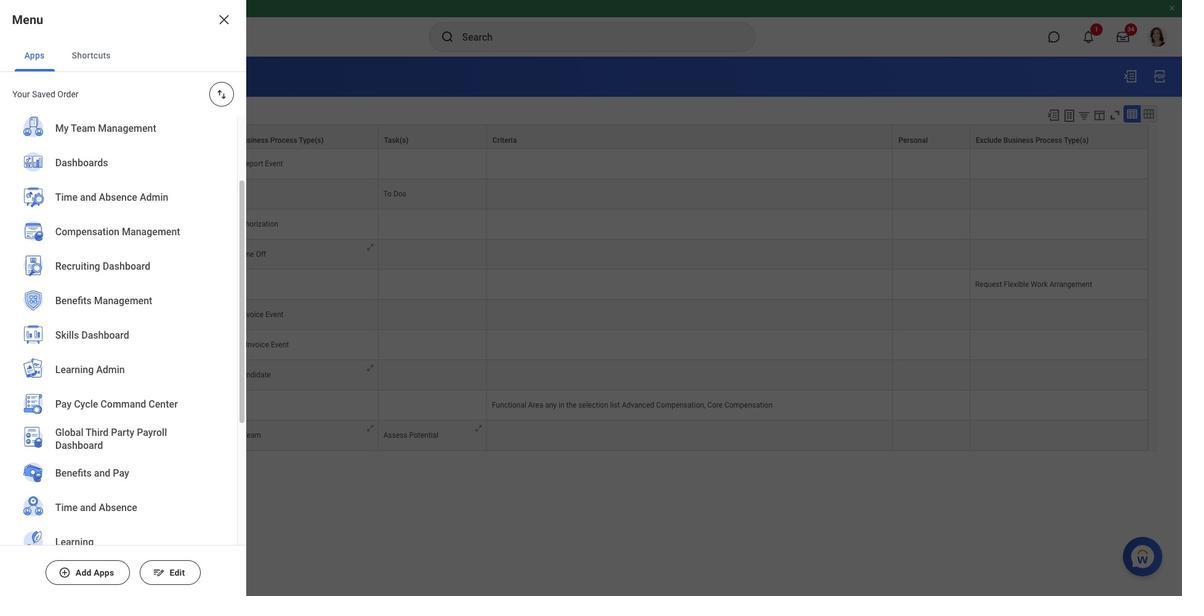 Task type: locate. For each thing, give the bounding box(es) containing it.
invoice up customer invoice event
[[240, 310, 264, 319]]

export to excel image for my inbox filters
[[1123, 69, 1138, 84]]

0 horizontal spatial supplier
[[30, 310, 57, 319]]

business
[[238, 136, 269, 145], [1004, 136, 1034, 145]]

approvals down inbox filter popup button
[[83, 160, 116, 168]]

candidate
[[238, 371, 271, 379]]

selection
[[579, 401, 609, 410]]

invoice for customer invoice approvals
[[64, 341, 88, 349]]

1 vertical spatial approvals
[[99, 220, 131, 229]]

report down inbox filter
[[60, 160, 82, 168]]

apps
[[25, 51, 45, 60], [94, 568, 114, 578]]

expense report event
[[212, 160, 283, 168]]

tab list
[[0, 39, 246, 72]]

learning for learning admin
[[55, 364, 94, 376]]

filter up expense report approvals link
[[51, 136, 68, 145]]

team right calibrate in the left of the page
[[243, 431, 261, 440]]

1 vertical spatial my
[[55, 123, 69, 134]]

x image
[[217, 12, 232, 27]]

row containing spend authorization approvals
[[25, 209, 1149, 240]]

management up dashboards link
[[98, 123, 156, 134]]

spend authorization approvals link
[[30, 220, 131, 229]]

my up saved
[[25, 68, 45, 85]]

recruiting up compensation link
[[30, 371, 63, 379]]

1 vertical spatial benefits
[[55, 468, 92, 479]]

2 customer from the left
[[212, 341, 244, 349]]

export to excel image for 10 items
[[1047, 108, 1061, 122]]

1 vertical spatial absence
[[99, 502, 137, 514]]

advanced
[[622, 401, 655, 410]]

functional
[[492, 401, 527, 410]]

report down include business process type(s)
[[241, 160, 263, 168]]

benefits down talent/performance link
[[55, 468, 92, 479]]

1 vertical spatial learning
[[55, 537, 94, 548]]

1 authorization from the left
[[53, 220, 97, 229]]

party
[[111, 427, 135, 438]]

apps down menu
[[25, 51, 45, 60]]

compensation right core
[[725, 401, 773, 410]]

1 vertical spatial export to excel image
[[1047, 108, 1061, 122]]

1 horizontal spatial my
[[55, 123, 69, 134]]

customer up recruiting link
[[30, 341, 62, 349]]

0 vertical spatial dashboard
[[103, 261, 151, 272]]

absence/time
[[30, 250, 78, 259]]

0 vertical spatial benefits
[[55, 295, 92, 307]]

plus circle image
[[59, 567, 71, 579]]

event
[[265, 160, 283, 168], [266, 310, 284, 319], [271, 341, 289, 349]]

dos right all
[[50, 190, 63, 198]]

command
[[101, 399, 146, 410]]

my inside main content
[[25, 68, 45, 85]]

notifications large image
[[1083, 31, 1095, 43]]

2 vertical spatial time
[[55, 502, 78, 514]]

export to excel image left "view printable version (pdf)" icon
[[1123, 69, 1138, 84]]

supplier up skills
[[30, 310, 57, 319]]

1 horizontal spatial business
[[1004, 136, 1034, 145]]

filter inside popup button
[[51, 136, 68, 145]]

benefits up supplier invoice approval at the left bottom
[[55, 295, 92, 307]]

include business process type(s)
[[212, 136, 324, 145]]

2 learning from the top
[[55, 537, 94, 548]]

0 horizontal spatial report
[[60, 160, 82, 168]]

off
[[256, 250, 266, 259]]

dashboard inside global third party payroll dashboard
[[55, 440, 103, 451]]

dos
[[50, 190, 63, 198], [394, 190, 407, 198]]

1 vertical spatial time
[[238, 250, 254, 259]]

spend authorization approvals
[[30, 220, 131, 229]]

inbox right create
[[72, 473, 93, 483]]

0 horizontal spatial dos
[[50, 190, 63, 198]]

and up spend authorization approvals link
[[80, 192, 97, 203]]

dashboard down approval
[[82, 330, 129, 341]]

invoice up candidate
[[246, 341, 269, 349]]

benefits
[[55, 295, 92, 307], [55, 468, 92, 479]]

event up customer invoice event
[[266, 310, 284, 319]]

0 horizontal spatial export to excel image
[[1047, 108, 1061, 122]]

inbox down 10 items in the top left of the page
[[31, 136, 49, 145]]

click to view/edit grid preferences image
[[1093, 108, 1107, 122]]

spend up correct at the top
[[212, 220, 232, 229]]

dos down task(s) at the top of the page
[[394, 190, 407, 198]]

skills dashboard link
[[15, 318, 222, 354]]

5 row from the top
[[25, 240, 1149, 270]]

1 vertical spatial assess
[[384, 431, 408, 440]]

inbox for my
[[49, 68, 85, 85]]

spend authorization
[[212, 220, 278, 229]]

time for time and absence admin
[[55, 192, 78, 203]]

7 row from the top
[[25, 300, 1149, 330]]

1 type(s) from the left
[[299, 136, 324, 145]]

export to excel image left "export to worksheets" image
[[1047, 108, 1061, 122]]

approvals down time and absence admin link
[[99, 220, 131, 229]]

0 vertical spatial apps
[[25, 51, 45, 60]]

row
[[25, 124, 1149, 149], [25, 149, 1149, 179], [25, 179, 1149, 209], [25, 209, 1149, 240], [25, 240, 1149, 270], [25, 270, 1149, 300], [25, 300, 1149, 330], [25, 330, 1149, 360], [25, 360, 1149, 391], [25, 391, 1149, 421], [25, 421, 1149, 451]]

type(s) for include business process type(s)
[[299, 136, 324, 145]]

dashboards link
[[15, 146, 222, 182]]

dashboard down global
[[55, 440, 103, 451]]

assess left candidate
[[212, 371, 236, 379]]

row containing expense report approvals
[[25, 149, 1149, 179]]

learning up add
[[55, 537, 94, 548]]

spend for spend authorization
[[212, 220, 232, 229]]

2 authorization from the left
[[234, 220, 278, 229]]

9 row from the top
[[25, 360, 1149, 391]]

1 horizontal spatial report
[[241, 160, 263, 168]]

business for include
[[238, 136, 269, 145]]

and up time and absence
[[94, 468, 111, 479]]

1 absence from the top
[[99, 192, 137, 203]]

add apps
[[76, 568, 114, 578]]

1 horizontal spatial authorization
[[234, 220, 278, 229]]

0 horizontal spatial filter
[[51, 136, 68, 145]]

my inbox filters main content
[[0, 57, 1183, 508]]

arrangement
[[1050, 280, 1093, 289]]

0 horizontal spatial spend
[[30, 220, 51, 229]]

potential
[[409, 431, 439, 440]]

1 vertical spatial dashboard
[[82, 330, 129, 341]]

my inside list
[[55, 123, 69, 134]]

2 supplier from the left
[[212, 310, 239, 319]]

sort image
[[216, 88, 228, 100]]

management
[[98, 123, 156, 134], [122, 226, 180, 238], [94, 295, 153, 307]]

row containing compensation
[[25, 391, 1149, 421]]

1 horizontal spatial filter
[[95, 473, 115, 483]]

pay cycle command center
[[55, 399, 178, 410]]

event down include business process type(s)
[[265, 160, 283, 168]]

export to worksheets image
[[1062, 108, 1077, 123]]

2 business from the left
[[1004, 136, 1034, 145]]

inbox up order
[[49, 68, 85, 85]]

0 vertical spatial recruiting
[[55, 261, 100, 272]]

my inbox filters
[[25, 68, 131, 85]]

11 row from the top
[[25, 421, 1149, 451]]

0 vertical spatial time
[[55, 192, 78, 203]]

recruiting for recruiting dashboard
[[55, 261, 100, 272]]

list inside global navigation dialog
[[0, 8, 237, 596]]

1 horizontal spatial assess
[[384, 431, 408, 440]]

customer
[[30, 341, 62, 349], [212, 341, 244, 349]]

authorization up absence/time at left top
[[53, 220, 97, 229]]

filter
[[51, 136, 68, 145], [95, 473, 115, 483]]

0 vertical spatial learning
[[55, 364, 94, 376]]

close environment banner image
[[1169, 4, 1176, 12]]

learning admin link
[[15, 353, 222, 389]]

criteria
[[493, 136, 517, 145]]

2 vertical spatial dashboard
[[55, 440, 103, 451]]

to dos
[[384, 190, 407, 198]]

cell
[[379, 149, 487, 179], [487, 149, 893, 179], [893, 149, 971, 179], [971, 149, 1149, 179], [207, 179, 379, 209], [487, 179, 893, 209], [893, 179, 971, 209], [971, 179, 1149, 209], [379, 209, 487, 240], [487, 209, 893, 240], [893, 209, 971, 240], [971, 209, 1149, 240], [379, 240, 487, 270], [487, 240, 893, 270], [893, 240, 971, 270], [971, 240, 1149, 270], [207, 270, 379, 300], [379, 270, 487, 300], [487, 270, 893, 300], [893, 270, 971, 300], [379, 300, 487, 330], [487, 300, 893, 330], [893, 300, 971, 330], [971, 300, 1149, 330], [379, 330, 487, 360], [487, 330, 893, 360], [893, 330, 971, 360], [971, 330, 1149, 360], [379, 360, 487, 391], [487, 360, 893, 391], [893, 360, 971, 391], [971, 360, 1149, 391], [207, 391, 379, 421], [379, 391, 487, 421], [893, 391, 971, 421], [971, 391, 1149, 421], [487, 421, 893, 451], [893, 421, 971, 451], [971, 421, 1149, 451]]

row containing inbox filter
[[25, 124, 1149, 149]]

1 horizontal spatial customer
[[212, 341, 244, 349]]

1 vertical spatial team
[[243, 431, 261, 440]]

2 benefits from the top
[[55, 468, 92, 479]]

event down supplier invoice event
[[271, 341, 289, 349]]

2 dos from the left
[[394, 190, 407, 198]]

toolbar
[[1042, 105, 1158, 124]]

supplier
[[30, 310, 57, 319], [212, 310, 239, 319]]

items
[[35, 112, 53, 121]]

filters
[[89, 68, 131, 85]]

2 process from the left
[[1036, 136, 1063, 145]]

shortcuts button
[[62, 39, 121, 71]]

0 horizontal spatial authorization
[[53, 220, 97, 229]]

assess for assess potential
[[384, 431, 408, 440]]

learning for learning
[[55, 537, 94, 548]]

search image
[[440, 30, 455, 44]]

2 vertical spatial inbox
[[72, 473, 93, 483]]

expense down include
[[212, 160, 239, 168]]

any
[[545, 401, 557, 410]]

apps right add
[[94, 568, 114, 578]]

1 spend from the left
[[30, 220, 51, 229]]

time left off at the top left of page
[[238, 250, 254, 259]]

expense report approvals link
[[30, 160, 116, 168]]

0 horizontal spatial my
[[25, 68, 45, 85]]

0 vertical spatial and
[[80, 192, 97, 203]]

1 vertical spatial event
[[266, 310, 284, 319]]

team inside my inbox filters main content
[[243, 431, 261, 440]]

0 horizontal spatial business
[[238, 136, 269, 145]]

0 horizontal spatial customer
[[30, 341, 62, 349]]

1 vertical spatial admin
[[96, 364, 125, 376]]

1 horizontal spatial type(s)
[[1064, 136, 1089, 145]]

expand table image
[[1143, 108, 1155, 120]]

list containing my team management
[[0, 8, 237, 596]]

8 row from the top
[[25, 330, 1149, 360]]

inbox inside button
[[72, 473, 93, 483]]

time down create
[[55, 502, 78, 514]]

assess for assess candidate
[[212, 371, 236, 379]]

1 horizontal spatial pay
[[113, 468, 129, 479]]

1 customer from the left
[[30, 341, 62, 349]]

10
[[25, 112, 33, 121]]

1 vertical spatial recruiting
[[30, 371, 63, 379]]

expense for expense report approvals
[[30, 160, 58, 168]]

expense left reports
[[30, 280, 58, 289]]

row containing all to dos
[[25, 179, 1149, 209]]

spend down all
[[30, 220, 51, 229]]

team for calibrate
[[243, 431, 261, 440]]

expense down inbox filter
[[30, 160, 58, 168]]

authorization for spend authorization approvals
[[53, 220, 97, 229]]

0 vertical spatial filter
[[51, 136, 68, 145]]

dashboard up exceptions at left top
[[103, 261, 151, 272]]

recruiting up reports
[[55, 261, 100, 272]]

team up dashboards
[[71, 123, 96, 134]]

1 horizontal spatial team
[[243, 431, 261, 440]]

expense for expense reports without exceptions
[[30, 280, 58, 289]]

1 benefits from the top
[[55, 295, 92, 307]]

exclude business process type(s)
[[976, 136, 1089, 145]]

2 vertical spatial event
[[271, 341, 289, 349]]

0 vertical spatial team
[[71, 123, 96, 134]]

1 report from the left
[[60, 160, 82, 168]]

3 row from the top
[[25, 179, 1149, 209]]

approvals for customer invoice approvals
[[89, 341, 122, 349]]

0 vertical spatial my
[[25, 68, 45, 85]]

0 horizontal spatial admin
[[96, 364, 125, 376]]

1 to from the left
[[40, 190, 49, 198]]

approvals for expense report approvals
[[83, 160, 116, 168]]

0 vertical spatial approvals
[[83, 160, 116, 168]]

assess left potential
[[384, 431, 408, 440]]

compensation for compensation link
[[30, 401, 78, 410]]

admin down skills dashboard link
[[96, 364, 125, 376]]

time up the spend authorization approvals in the left top of the page
[[55, 192, 78, 203]]

0 horizontal spatial process
[[270, 136, 297, 145]]

1 horizontal spatial apps
[[94, 568, 114, 578]]

2 row from the top
[[25, 149, 1149, 179]]

exceptions
[[114, 280, 150, 289]]

authorization up off at the top left of page
[[234, 220, 278, 229]]

0 vertical spatial assess
[[212, 371, 236, 379]]

inbox filter button
[[25, 125, 206, 148]]

my up inbox filter
[[55, 123, 69, 134]]

inbox for create
[[72, 473, 93, 483]]

customer up assess candidate
[[212, 341, 244, 349]]

create inbox filter
[[44, 473, 115, 483]]

recruiting dashboard
[[55, 261, 151, 272]]

2 to from the left
[[384, 190, 392, 198]]

compensation inside list
[[55, 226, 120, 238]]

filter up time and absence
[[95, 473, 115, 483]]

inbox
[[49, 68, 85, 85], [31, 136, 49, 145], [72, 473, 93, 483]]

1 horizontal spatial export to excel image
[[1123, 69, 1138, 84]]

time and absence
[[55, 502, 137, 514]]

list
[[0, 8, 237, 596]]

4 row from the top
[[25, 209, 1149, 240]]

2 type(s) from the left
[[1064, 136, 1089, 145]]

invoice up learning admin
[[64, 341, 88, 349]]

recruiting
[[55, 261, 100, 272], [30, 371, 63, 379]]

recruiting inside my inbox filters main content
[[30, 371, 63, 379]]

1 horizontal spatial to
[[384, 190, 392, 198]]

expense reports without exceptions
[[30, 280, 150, 289]]

absence for time and absence
[[99, 502, 137, 514]]

1 horizontal spatial process
[[1036, 136, 1063, 145]]

invoice up skills
[[59, 310, 82, 319]]

absence down dashboards link
[[99, 192, 137, 203]]

pay up time and absence link
[[113, 468, 129, 479]]

select to filter grid data image
[[1078, 109, 1091, 122]]

time for time and absence
[[55, 502, 78, 514]]

0 vertical spatial inbox
[[49, 68, 85, 85]]

dashboard inside recruiting dashboard link
[[103, 261, 151, 272]]

saved
[[32, 89, 55, 99]]

benefits management link
[[15, 284, 222, 320]]

core
[[708, 401, 723, 410]]

benefits and pay
[[55, 468, 129, 479]]

dashboards
[[55, 157, 108, 169]]

management down exceptions at left top
[[94, 295, 153, 307]]

banner
[[0, 0, 1183, 57]]

tab list containing apps
[[0, 39, 246, 72]]

0 horizontal spatial assess
[[212, 371, 236, 379]]

to down task(s) at the top of the page
[[384, 190, 392, 198]]

and for time and absence
[[80, 502, 97, 514]]

supplier up customer invoice event
[[212, 310, 239, 319]]

2 vertical spatial and
[[80, 502, 97, 514]]

1 vertical spatial inbox
[[31, 136, 49, 145]]

compensation down recruiting link
[[30, 401, 78, 410]]

management down time and absence admin link
[[122, 226, 180, 238]]

absence down benefits and pay link
[[99, 502, 137, 514]]

reports
[[60, 280, 85, 289]]

approvals up learning admin link
[[89, 341, 122, 349]]

business right exclude
[[1004, 136, 1034, 145]]

2 absence from the top
[[99, 502, 137, 514]]

pay left cycle
[[55, 399, 72, 410]]

0 horizontal spatial to
[[40, 190, 49, 198]]

personal
[[899, 136, 928, 145]]

team inside list
[[71, 123, 96, 134]]

1 horizontal spatial admin
[[140, 192, 169, 203]]

and down create inbox filter button
[[80, 502, 97, 514]]

time
[[55, 192, 78, 203], [238, 250, 254, 259], [55, 502, 78, 514]]

0 vertical spatial admin
[[140, 192, 169, 203]]

1 business from the left
[[238, 136, 269, 145]]

2 spend from the left
[[212, 220, 232, 229]]

recruiting inside list
[[55, 261, 100, 272]]

to right all
[[40, 190, 49, 198]]

1 supplier from the left
[[30, 310, 57, 319]]

1 process from the left
[[270, 136, 297, 145]]

0 horizontal spatial pay
[[55, 399, 72, 410]]

row containing customer invoice approvals
[[25, 330, 1149, 360]]

0 vertical spatial export to excel image
[[1123, 69, 1138, 84]]

report
[[60, 160, 82, 168], [241, 160, 263, 168]]

1 vertical spatial management
[[122, 226, 180, 238]]

admin
[[140, 192, 169, 203], [96, 364, 125, 376]]

1 learning from the top
[[55, 364, 94, 376]]

2 vertical spatial approvals
[[89, 341, 122, 349]]

2 report from the left
[[241, 160, 263, 168]]

process up expense report event
[[270, 136, 297, 145]]

row containing recruiting
[[25, 360, 1149, 391]]

dashboard inside skills dashboard link
[[82, 330, 129, 341]]

1 horizontal spatial supplier
[[212, 310, 239, 319]]

learning down customer invoice approvals link at the bottom of page
[[55, 364, 94, 376]]

and for benefits and pay
[[94, 468, 111, 479]]

compensation management link
[[15, 215, 222, 251]]

dashboard for skills dashboard
[[82, 330, 129, 341]]

1 vertical spatial filter
[[95, 473, 115, 483]]

spend for spend authorization approvals
[[30, 220, 51, 229]]

0 vertical spatial absence
[[99, 192, 137, 203]]

invoice for supplier invoice approval
[[59, 310, 82, 319]]

row containing absence/time
[[25, 240, 1149, 270]]

business for exclude
[[1004, 136, 1034, 145]]

0 vertical spatial event
[[265, 160, 283, 168]]

6 row from the top
[[25, 270, 1149, 300]]

2 vertical spatial management
[[94, 295, 153, 307]]

supplier invoice approval link
[[30, 310, 113, 319]]

1 horizontal spatial dos
[[394, 190, 407, 198]]

business up expense report event
[[238, 136, 269, 145]]

0 horizontal spatial team
[[71, 123, 96, 134]]

export to excel image
[[1123, 69, 1138, 84], [1047, 108, 1061, 122]]

1 row from the top
[[25, 124, 1149, 149]]

compensation up recruiting dashboard
[[55, 226, 120, 238]]

my team management link
[[15, 111, 222, 147]]

admin down dashboards link
[[140, 192, 169, 203]]

10 row from the top
[[25, 391, 1149, 421]]

1 vertical spatial and
[[94, 468, 111, 479]]

expense
[[30, 160, 58, 168], [212, 160, 239, 168], [30, 280, 58, 289]]

0 horizontal spatial apps
[[25, 51, 45, 60]]

process down "export to worksheets" image
[[1036, 136, 1063, 145]]

process
[[270, 136, 297, 145], [1036, 136, 1063, 145]]

0 horizontal spatial type(s)
[[299, 136, 324, 145]]

1 horizontal spatial spend
[[212, 220, 232, 229]]

compensation management
[[55, 226, 180, 238]]

inbox inside popup button
[[31, 136, 49, 145]]

toolbar inside my inbox filters main content
[[1042, 105, 1158, 124]]

recruiting link
[[30, 371, 63, 379]]



Task type: vqa. For each thing, say whether or not it's contained in the screenshot.


Task type: describe. For each thing, give the bounding box(es) containing it.
correct
[[212, 250, 236, 259]]

exclude
[[976, 136, 1002, 145]]

global third party payroll dashboard
[[55, 427, 167, 451]]

shortcuts
[[72, 51, 111, 60]]

1 dos from the left
[[50, 190, 63, 198]]

include
[[212, 136, 237, 145]]

recruiting dashboard link
[[15, 249, 222, 285]]

all
[[30, 190, 39, 198]]

benefits management
[[55, 295, 153, 307]]

include business process type(s) button
[[207, 125, 378, 148]]

my team management
[[55, 123, 156, 134]]

area
[[528, 401, 544, 410]]

learning admin
[[55, 364, 125, 376]]

menu
[[12, 12, 44, 27]]

recruiting for recruiting link
[[30, 371, 63, 379]]

global navigation dialog
[[0, 0, 246, 596]]

approvals for spend authorization approvals
[[99, 220, 131, 229]]

absence for time and absence admin
[[99, 192, 137, 203]]

order
[[57, 89, 79, 99]]

global
[[55, 427, 84, 438]]

supplier for supplier invoice approval
[[30, 310, 57, 319]]

your
[[12, 89, 30, 99]]

supplier for supplier invoice event
[[212, 310, 239, 319]]

work
[[1031, 280, 1048, 289]]

0 vertical spatial management
[[98, 123, 156, 134]]

time and absence admin link
[[15, 180, 222, 216]]

cycle
[[74, 399, 98, 410]]

expense reports without exceptions link
[[30, 280, 150, 289]]

event for expense report event
[[265, 160, 283, 168]]

calibrate
[[212, 431, 241, 440]]

type(s) for exclude business process type(s)
[[1064, 136, 1089, 145]]

task(s)
[[384, 136, 409, 145]]

third
[[86, 427, 109, 438]]

time and absence admin
[[55, 192, 169, 203]]

process for exclude business process type(s)
[[1036, 136, 1063, 145]]

row containing talent/performance
[[25, 421, 1149, 451]]

filter inside button
[[95, 473, 115, 483]]

create
[[44, 473, 70, 483]]

process for include business process type(s)
[[270, 136, 297, 145]]

edit button
[[140, 560, 201, 585]]

apps button
[[15, 39, 55, 71]]

in
[[559, 401, 565, 410]]

and for time and absence admin
[[80, 192, 97, 203]]

profile logan mcneil element
[[1141, 23, 1175, 51]]

compensation,
[[656, 401, 706, 410]]

skills dashboard
[[55, 330, 129, 341]]

1 vertical spatial pay
[[113, 468, 129, 479]]

team for my
[[71, 123, 96, 134]]

task(s) button
[[379, 125, 487, 148]]

my for my inbox filters
[[25, 68, 45, 85]]

supplier invoice event
[[212, 310, 284, 319]]

expense for expense report event
[[212, 160, 239, 168]]

0 vertical spatial pay
[[55, 399, 72, 410]]

learning link
[[15, 525, 222, 561]]

my for my team management
[[55, 123, 69, 134]]

inbox large image
[[1117, 31, 1130, 43]]

exclude business process type(s) button
[[971, 125, 1148, 148]]

invoice for customer invoice event
[[246, 341, 269, 349]]

row containing supplier invoice approval
[[25, 300, 1149, 330]]

talent/performance link
[[30, 431, 96, 440]]

edit
[[170, 568, 185, 578]]

flexible
[[1004, 280, 1029, 289]]

benefits and pay link
[[15, 456, 222, 492]]

event for supplier invoice event
[[266, 310, 284, 319]]

compensation for compensation management
[[55, 226, 120, 238]]

payroll
[[137, 427, 167, 438]]

compensation link
[[30, 401, 78, 410]]

table image
[[1127, 108, 1139, 120]]

center
[[149, 399, 178, 410]]

talent/performance
[[30, 431, 96, 440]]

all to dos
[[30, 190, 63, 198]]

assess potential
[[384, 431, 439, 440]]

create inbox filter button
[[25, 466, 135, 491]]

criteria button
[[487, 125, 893, 148]]

request
[[976, 280, 1002, 289]]

management for benefits management
[[94, 295, 153, 307]]

functional area any in the selection list advanced compensation, core compensation
[[492, 401, 773, 410]]

benefits for benefits and pay
[[55, 468, 92, 479]]

fullscreen image
[[1109, 108, 1122, 122]]

view printable version (pdf) image
[[1153, 69, 1168, 84]]

the
[[566, 401, 577, 410]]

invoice for supplier invoice event
[[240, 310, 264, 319]]

absence/time link
[[30, 250, 78, 259]]

add
[[76, 568, 92, 578]]

customer for customer invoice approvals
[[30, 341, 62, 349]]

time inside row
[[238, 250, 254, 259]]

report for event
[[241, 160, 263, 168]]

management for compensation management
[[122, 226, 180, 238]]

list
[[610, 401, 620, 410]]

add apps button
[[46, 560, 130, 585]]

benefits for benefits management
[[55, 295, 92, 307]]

customer invoice event
[[212, 341, 289, 349]]

your saved order
[[12, 89, 79, 99]]

event for customer invoice event
[[271, 341, 289, 349]]

personal button
[[893, 125, 970, 148]]

report for approvals
[[60, 160, 82, 168]]

text edit image
[[153, 567, 165, 579]]

authorization for spend authorization
[[234, 220, 278, 229]]

all to dos link
[[30, 190, 63, 198]]

pay cycle command center link
[[15, 387, 222, 423]]

calibrate team
[[212, 431, 261, 440]]

customer for customer invoice event
[[212, 341, 244, 349]]

row containing expense reports without exceptions
[[25, 270, 1149, 300]]

supplier invoice approval
[[30, 310, 113, 319]]

inbox filter
[[31, 136, 68, 145]]

approval
[[84, 310, 113, 319]]

1 vertical spatial apps
[[94, 568, 114, 578]]

correct time off
[[212, 250, 266, 259]]

without
[[87, 280, 112, 289]]

time and absence link
[[15, 491, 222, 527]]

dashboard for recruiting dashboard
[[103, 261, 151, 272]]

request flexible work arrangement
[[976, 280, 1093, 289]]

skills
[[55, 330, 79, 341]]



